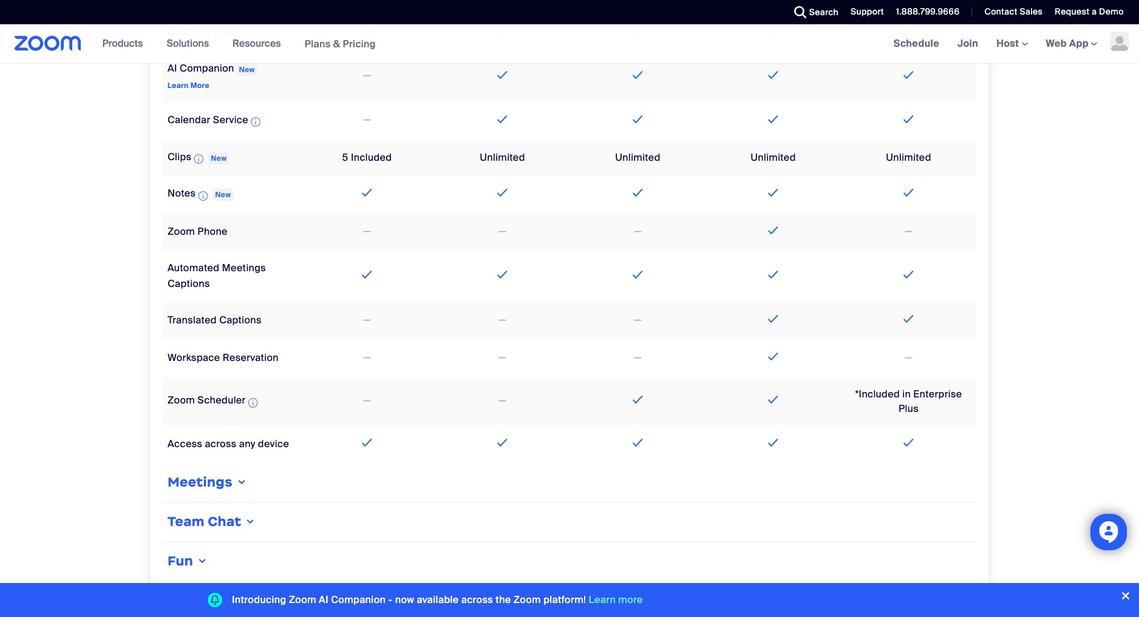 Task type: locate. For each thing, give the bounding box(es) containing it.
host button
[[997, 37, 1028, 50]]

calendar
[[168, 25, 211, 38], [168, 113, 211, 126]]

client
[[213, 25, 241, 38]]

1 vertical spatial across
[[462, 594, 493, 607]]

resources button
[[233, 24, 287, 63]]

right image right chat
[[245, 518, 257, 528]]

contact sales link
[[976, 0, 1046, 24], [985, 6, 1043, 17]]

request a demo
[[1056, 6, 1125, 17]]

notes image
[[198, 189, 208, 203]]

across left any
[[205, 438, 237, 451]]

pricing
[[343, 37, 376, 50]]

support link
[[842, 0, 888, 24], [851, 6, 885, 17]]

meetings cell
[[163, 469, 977, 498]]

1.888.799.9666 button
[[888, 0, 963, 24], [897, 6, 960, 17]]

1 calendar from the top
[[168, 25, 211, 38]]

1 vertical spatial meetings
[[168, 475, 233, 491]]

0 horizontal spatial captions
[[168, 278, 210, 291]]

right image inside team chat cell
[[245, 518, 257, 528]]

right image for fun
[[196, 557, 208, 567]]

zoom
[[168, 226, 195, 238], [168, 395, 195, 407], [289, 594, 317, 607], [514, 594, 541, 607]]

captions down the automated
[[168, 278, 210, 291]]

web app button
[[1047, 37, 1098, 50]]

captions inside automated meetings captions
[[168, 278, 210, 291]]

5
[[342, 152, 349, 164]]

scheduler
[[198, 395, 246, 407]]

2 calendar from the top
[[168, 113, 211, 126]]

cell
[[706, 0, 842, 9], [842, 0, 977, 9]]

product information navigation
[[93, 24, 385, 64]]

1 vertical spatial calendar
[[168, 113, 211, 126]]

reservation
[[223, 352, 279, 365]]

enterprise
[[914, 388, 963, 401]]

1 horizontal spatial ai
[[319, 594, 329, 607]]

meetings
[[222, 262, 266, 275], [168, 475, 233, 491]]

the
[[496, 594, 511, 607]]

fun cell
[[163, 548, 977, 577]]

notes
[[168, 187, 196, 200]]

calendar for calendar service
[[168, 113, 211, 126]]

zoom scheduler
[[168, 395, 246, 407]]

across
[[205, 438, 237, 451], [462, 594, 493, 607]]

learn inside ai companion learn more
[[168, 81, 189, 90]]

included
[[351, 152, 392, 164]]

right image inside fun cell
[[196, 557, 208, 567]]

translated captions
[[168, 314, 262, 327]]

calendar left client
[[168, 25, 211, 38]]

1 vertical spatial learn
[[589, 594, 616, 607]]

0 vertical spatial meetings
[[222, 262, 266, 275]]

0 vertical spatial ai
[[168, 62, 177, 75]]

now
[[395, 594, 415, 607]]

solutions
[[167, 37, 209, 50]]

companion up more
[[180, 62, 234, 75]]

calendar for calendar client
[[168, 25, 211, 38]]

&
[[333, 37, 340, 50]]

right image inside meetings cell
[[236, 478, 248, 488]]

0 horizontal spatial learn
[[168, 81, 189, 90]]

companion inside ai companion learn more
[[180, 62, 234, 75]]

not included image
[[361, 113, 373, 128], [497, 225, 509, 239], [632, 225, 644, 239], [903, 225, 915, 239], [497, 313, 509, 328], [497, 351, 509, 366], [632, 351, 644, 366], [903, 351, 915, 366], [497, 394, 509, 409]]

learn
[[168, 81, 189, 90], [589, 594, 616, 607]]

products button
[[102, 24, 148, 63]]

1 horizontal spatial captions
[[219, 314, 262, 327]]

chat
[[208, 514, 242, 531]]

meetings inside cell
[[168, 475, 233, 491]]

2 vertical spatial right image
[[196, 557, 208, 567]]

contact
[[985, 6, 1018, 17]]

zoom logo image
[[15, 36, 81, 51]]

right image right fun
[[196, 557, 208, 567]]

right image down any
[[236, 478, 248, 488]]

join
[[958, 37, 979, 50]]

0 horizontal spatial ai
[[168, 62, 177, 75]]

1 vertical spatial captions
[[219, 314, 262, 327]]

join link
[[949, 24, 988, 63]]

calendar service image
[[251, 115, 261, 130]]

1 horizontal spatial companion
[[331, 594, 386, 607]]

1 unlimited from the left
[[480, 152, 525, 164]]

zoom left scheduler at the left bottom of page
[[168, 395, 195, 407]]

0 vertical spatial learn
[[168, 81, 189, 90]]

0 vertical spatial across
[[205, 438, 237, 451]]

zoom left phone at the top left of the page
[[168, 226, 195, 238]]

workspace reservation
[[168, 352, 279, 365]]

access across any device
[[168, 438, 289, 451]]

0 vertical spatial captions
[[168, 278, 210, 291]]

web app
[[1047, 37, 1089, 50]]

calendar down learn more link
[[168, 113, 211, 126]]

meetings up 'team chat'
[[168, 475, 233, 491]]

0 vertical spatial calendar
[[168, 25, 211, 38]]

captions up reservation
[[219, 314, 262, 327]]

unlimited
[[480, 152, 525, 164], [616, 152, 661, 164], [751, 152, 796, 164], [887, 152, 932, 164]]

*included in enterprise plus
[[856, 388, 963, 416]]

zoom inside application
[[168, 395, 195, 407]]

support
[[851, 6, 885, 17]]

companion left -
[[331, 594, 386, 607]]

translated
[[168, 314, 217, 327]]

companion
[[180, 62, 234, 75], [331, 594, 386, 607]]

solutions button
[[167, 24, 215, 63]]

calendar inside calendar service application
[[168, 113, 211, 126]]

products
[[102, 37, 143, 50]]

ai
[[168, 62, 177, 75], [319, 594, 329, 607]]

team chat cell
[[163, 509, 977, 538]]

1 vertical spatial ai
[[319, 594, 329, 607]]

resources
[[233, 37, 281, 50]]

in
[[903, 388, 911, 401]]

zoom phone
[[168, 226, 228, 238]]

not included image
[[361, 69, 373, 83], [361, 225, 373, 239], [361, 313, 373, 328], [632, 313, 644, 328], [361, 351, 373, 366], [361, 394, 373, 409]]

clips application
[[168, 150, 229, 167]]

contact sales
[[985, 6, 1043, 17]]

meetings inside automated meetings captions
[[222, 262, 266, 275]]

1 vertical spatial right image
[[245, 518, 257, 528]]

0 horizontal spatial companion
[[180, 62, 234, 75]]

meetings down phone at the top left of the page
[[222, 262, 266, 275]]

across left the
[[462, 594, 493, 607]]

schedule
[[894, 37, 940, 50]]

banner
[[0, 24, 1140, 64]]

captions
[[168, 278, 210, 291], [219, 314, 262, 327]]

0 horizontal spatial across
[[205, 438, 237, 451]]

app
[[1070, 37, 1089, 50]]

available
[[417, 594, 459, 607]]

right image
[[236, 478, 248, 488], [245, 518, 257, 528], [196, 557, 208, 567]]

fun
[[168, 554, 193, 570]]

0 vertical spatial companion
[[180, 62, 234, 75]]

request a demo link
[[1046, 0, 1140, 24], [1056, 6, 1125, 17]]

included image
[[495, 23, 511, 38], [901, 112, 917, 127], [630, 186, 646, 201], [766, 186, 782, 201], [630, 268, 646, 283], [766, 268, 782, 283], [359, 436, 375, 451], [630, 436, 646, 451]]

0 vertical spatial right image
[[236, 478, 248, 488]]

1 horizontal spatial across
[[462, 594, 493, 607]]

included image
[[359, 23, 375, 38], [630, 23, 646, 38], [766, 23, 782, 38], [901, 23, 917, 38], [495, 68, 511, 82], [630, 68, 646, 82], [766, 68, 782, 82], [901, 68, 917, 82], [495, 112, 511, 127], [630, 112, 646, 127], [766, 112, 782, 127], [359, 186, 375, 201], [495, 186, 511, 201], [901, 186, 917, 201], [766, 224, 782, 238], [359, 268, 375, 283], [495, 268, 511, 283], [901, 268, 917, 283], [766, 313, 782, 327], [901, 313, 917, 327], [766, 350, 782, 365], [630, 393, 646, 408], [766, 393, 782, 408], [495, 436, 511, 451], [766, 436, 782, 451], [901, 436, 917, 451]]

plans & pricing link
[[305, 37, 376, 50], [305, 37, 376, 50]]

workspace
[[168, 352, 220, 365]]

5 included
[[342, 152, 392, 164]]



Task type: describe. For each thing, give the bounding box(es) containing it.
search
[[810, 7, 839, 18]]

*included
[[856, 388, 900, 401]]

profile picture image
[[1111, 32, 1130, 51]]

1 vertical spatial companion
[[331, 594, 386, 607]]

4 unlimited from the left
[[887, 152, 932, 164]]

access
[[168, 438, 202, 451]]

right image for meetings
[[236, 478, 248, 488]]

clips image
[[194, 152, 204, 167]]

platform!
[[544, 594, 587, 607]]

introducing
[[232, 594, 287, 607]]

learn more link
[[589, 594, 643, 607]]

service
[[213, 113, 248, 126]]

a
[[1093, 6, 1098, 17]]

-
[[389, 594, 393, 607]]

clips
[[168, 150, 192, 163]]

plans & pricing
[[305, 37, 376, 50]]

web
[[1047, 37, 1068, 50]]

learn more link
[[168, 81, 210, 90]]

calendar client
[[168, 25, 241, 38]]

right image for team chat
[[245, 518, 257, 528]]

2 unlimited from the left
[[616, 152, 661, 164]]

automated
[[168, 262, 220, 275]]

schedule link
[[885, 24, 949, 63]]

more
[[191, 81, 210, 90]]

2 cell from the left
[[842, 0, 977, 9]]

search button
[[785, 0, 842, 24]]

device
[[258, 438, 289, 451]]

phone
[[198, 226, 228, 238]]

automated meetings captions
[[168, 262, 266, 291]]

calendar service
[[168, 113, 248, 126]]

sales
[[1020, 6, 1043, 17]]

demo
[[1100, 6, 1125, 17]]

plus
[[899, 403, 919, 416]]

1.888.799.9666
[[897, 6, 960, 17]]

zoom scheduler application
[[168, 395, 260, 411]]

1 horizontal spatial learn
[[589, 594, 616, 607]]

team chat
[[168, 514, 242, 531]]

any
[[239, 438, 256, 451]]

zoom right introducing
[[289, 594, 317, 607]]

ai inside ai companion learn more
[[168, 62, 177, 75]]

banner containing products
[[0, 24, 1140, 64]]

team
[[168, 514, 205, 531]]

plans
[[305, 37, 331, 50]]

ai companion learn more
[[168, 62, 234, 90]]

introducing zoom ai companion - now available across the zoom platform! learn more
[[232, 594, 643, 607]]

more
[[619, 594, 643, 607]]

meetings navigation
[[885, 24, 1140, 64]]

zoom scheduler image
[[248, 396, 258, 411]]

1 cell from the left
[[706, 0, 842, 9]]

notes application
[[168, 187, 234, 204]]

host
[[997, 37, 1022, 50]]

3 unlimited from the left
[[751, 152, 796, 164]]

zoom right the
[[514, 594, 541, 607]]

security
[[168, 593, 227, 610]]

calendar service application
[[168, 113, 263, 130]]

request
[[1056, 6, 1090, 17]]



Task type: vqa. For each thing, say whether or not it's contained in the screenshot.
Scheduler
yes



